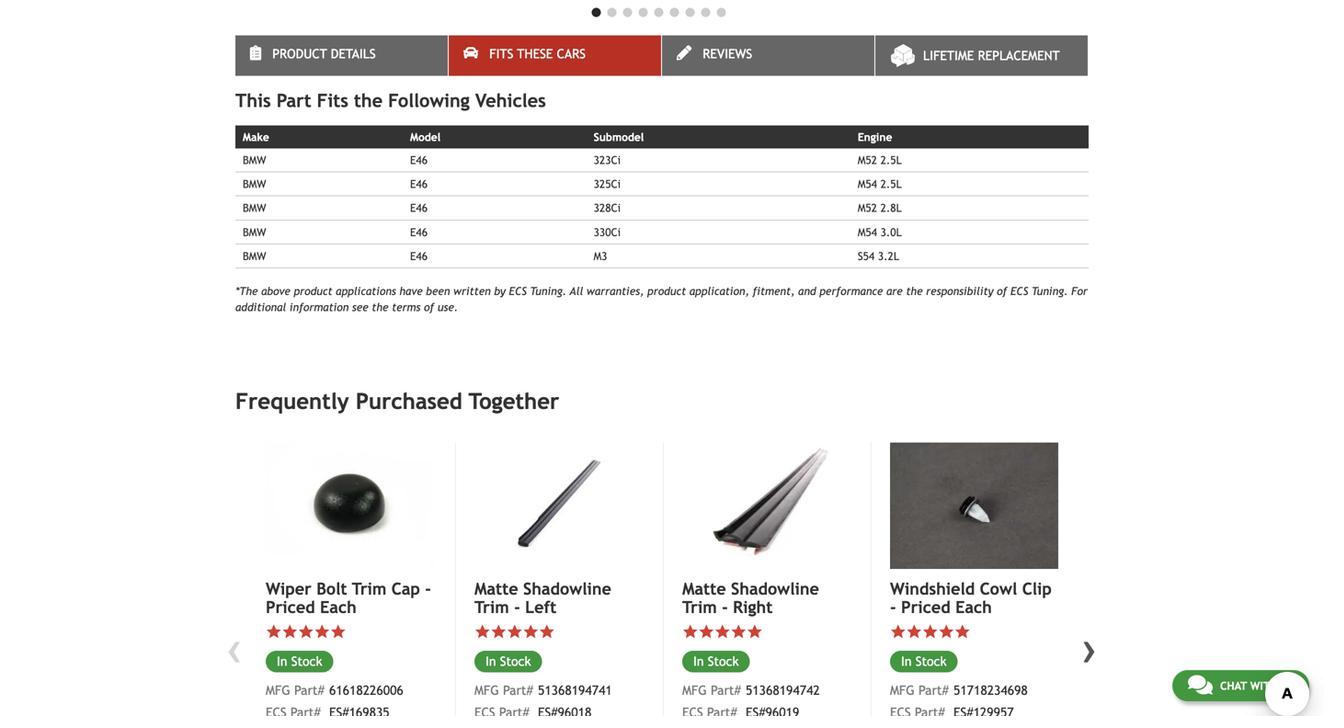 Task type: locate. For each thing, give the bounding box(es) containing it.
shadowline down matte shadowline trim - right image
[[731, 579, 819, 599]]

2.5l
[[881, 154, 902, 166], [881, 178, 902, 190]]

m52 2.5l
[[858, 154, 902, 166]]

matte left right
[[682, 579, 726, 599]]

2 matte from the left
[[682, 579, 726, 599]]

fits inside fits these cars link
[[489, 46, 513, 61]]

application,
[[689, 285, 749, 298]]

windshield
[[890, 579, 975, 599]]

1 m54 from the top
[[858, 178, 877, 190]]

2 star image from the left
[[282, 624, 298, 640]]

bmw for 325ci
[[243, 178, 266, 190]]

3 in stock from the left
[[693, 654, 739, 669]]

mfg left 51368194742
[[682, 683, 707, 698]]

stock up mfg part# 51368194742
[[708, 654, 739, 669]]

in stock up mfg part# 51368194741
[[486, 654, 531, 669]]

1 mfg from the left
[[266, 683, 290, 698]]

0 horizontal spatial priced
[[266, 598, 315, 617]]

1 m52 from the top
[[858, 154, 877, 166]]

trim left left
[[474, 598, 509, 617]]

replacement
[[978, 48, 1060, 63]]

star image
[[491, 624, 507, 640], [682, 624, 698, 640], [747, 624, 763, 640], [890, 624, 906, 640], [906, 624, 922, 640], [922, 624, 938, 640], [955, 624, 971, 640]]

3 part# from the left
[[711, 683, 741, 698]]

part# left 51368194742
[[711, 683, 741, 698]]

lifetime replacement
[[923, 48, 1060, 63]]

fits left these
[[489, 46, 513, 61]]

m54
[[858, 178, 877, 190], [858, 226, 877, 239]]

m52 2.8l
[[858, 202, 902, 214]]

windshield cowl clip - priced each image
[[890, 443, 1058, 569]]

in for windshield cowl clip - priced each
[[901, 654, 912, 669]]

s54 3.2l
[[858, 250, 899, 263]]

stock up mfg part# 51368194741
[[500, 654, 531, 669]]

3 bmw from the top
[[243, 202, 266, 214]]

matte shadowline trim - right link
[[682, 579, 851, 617]]

part# for matte shadowline trim - right
[[711, 683, 741, 698]]

1 horizontal spatial shadowline
[[731, 579, 819, 599]]

5 bmw from the top
[[243, 250, 266, 263]]

1 matte from the left
[[474, 579, 518, 599]]

star image
[[266, 624, 282, 640], [282, 624, 298, 640], [298, 624, 314, 640], [314, 624, 330, 640], [330, 624, 346, 640], [474, 624, 491, 640], [507, 624, 523, 640], [523, 624, 539, 640], [539, 624, 555, 640], [698, 624, 715, 640], [715, 624, 731, 640], [731, 624, 747, 640], [938, 624, 955, 640]]

5 star image from the left
[[330, 624, 346, 640]]

information
[[290, 301, 349, 313]]

2 part# from the left
[[503, 683, 533, 698]]

each left clip
[[956, 598, 992, 617]]

mfg
[[266, 683, 290, 698], [474, 683, 499, 698], [682, 683, 707, 698], [890, 683, 915, 698]]

4 mfg from the left
[[890, 683, 915, 698]]

m54 left 3.0l
[[858, 226, 877, 239]]

m52 left 2.8l
[[858, 202, 877, 214]]

2 shadowline from the left
[[731, 579, 819, 599]]

1 part# from the left
[[294, 683, 324, 698]]

1 in stock from the left
[[277, 654, 322, 669]]

2 mfg from the left
[[474, 683, 499, 698]]

- inside matte shadowline trim - right
[[722, 598, 728, 617]]

in stock
[[277, 654, 322, 669], [486, 654, 531, 669], [693, 654, 739, 669], [901, 654, 947, 669]]

in up mfg part# 51368194741
[[486, 654, 496, 669]]

bmw
[[243, 154, 266, 166], [243, 178, 266, 190], [243, 202, 266, 214], [243, 226, 266, 239], [243, 250, 266, 263]]

- inside matte shadowline trim - left
[[514, 598, 520, 617]]

5 star image from the left
[[906, 624, 922, 640]]

9 star image from the left
[[539, 624, 555, 640]]

trim inside wiper bolt trim cap - priced each
[[352, 579, 387, 599]]

2.5l up the m54 2.5l
[[881, 154, 902, 166]]

m54 2.5l
[[858, 178, 902, 190]]

1 horizontal spatial matte
[[682, 579, 726, 599]]

matte inside matte shadowline trim - right
[[682, 579, 726, 599]]

together
[[469, 388, 559, 414]]

m54 3.0l
[[858, 226, 902, 239]]

1 horizontal spatial fits
[[489, 46, 513, 61]]

product right warranties,
[[647, 285, 686, 298]]

m54 for m54 3.0l
[[858, 226, 877, 239]]

4 in from the left
[[901, 654, 912, 669]]

m52 for m52 2.8l
[[858, 202, 877, 214]]

wiper bolt trim cap - priced each link
[[266, 579, 435, 617]]

7 star image from the left
[[955, 624, 971, 640]]

mfg for matte shadowline trim - left
[[474, 683, 499, 698]]

7 star image from the left
[[507, 624, 523, 640]]

1 2.5l from the top
[[881, 154, 902, 166]]

11 star image from the left
[[715, 624, 731, 640]]

tuning. left for
[[1032, 285, 1068, 298]]

matte shadowline trim - left image
[[474, 443, 643, 569]]

matte left left
[[474, 579, 518, 599]]

in stock for wiper bolt trim cap - priced each
[[277, 654, 322, 669]]

2 stock from the left
[[500, 654, 531, 669]]

- inside windshield cowl clip - priced each
[[890, 598, 896, 617]]

2 e46 from the top
[[410, 178, 428, 190]]

in stock for matte shadowline trim - right
[[693, 654, 739, 669]]

2 each from the left
[[956, 598, 992, 617]]

are
[[886, 285, 903, 298]]

3 e46 from the top
[[410, 202, 428, 214]]

2 vertical spatial the
[[372, 301, 388, 313]]

3 star image from the left
[[747, 624, 763, 640]]

terms
[[392, 301, 421, 313]]

been
[[426, 285, 450, 298]]

2.5l for m54 2.5l
[[881, 178, 902, 190]]

1 bmw from the top
[[243, 154, 266, 166]]

clip
[[1022, 579, 1052, 599]]

1 vertical spatial the
[[906, 285, 923, 298]]

in up mfg part# 51718234698
[[901, 654, 912, 669]]

bolt
[[317, 579, 347, 599]]

1 horizontal spatial trim
[[474, 598, 509, 617]]

mfg for matte shadowline trim - right
[[682, 683, 707, 698]]

0 horizontal spatial ecs
[[509, 285, 527, 298]]

shadowline for right
[[731, 579, 819, 599]]

shadowline for left
[[523, 579, 611, 599]]

product
[[294, 285, 332, 298], [647, 285, 686, 298]]

1 horizontal spatial product
[[647, 285, 686, 298]]

3 stock from the left
[[708, 654, 739, 669]]

1 e46 from the top
[[410, 154, 428, 166]]

above
[[261, 285, 290, 298]]

m52 down engine
[[858, 154, 877, 166]]

part# for matte shadowline trim - left
[[503, 683, 533, 698]]

this
[[235, 89, 271, 111]]

2.5l up 2.8l
[[881, 178, 902, 190]]

0 horizontal spatial of
[[424, 301, 434, 313]]

51368194741
[[538, 683, 612, 698]]

the
[[354, 89, 383, 111], [906, 285, 923, 298], [372, 301, 388, 313]]

4 e46 from the top
[[410, 226, 428, 239]]

10 star image from the left
[[698, 624, 715, 640]]

0 horizontal spatial trim
[[352, 579, 387, 599]]

2 m54 from the top
[[858, 226, 877, 239]]

0 horizontal spatial product
[[294, 285, 332, 298]]

1 in from the left
[[277, 654, 287, 669]]

product details link
[[235, 35, 448, 76]]

product
[[272, 46, 327, 61]]

mfg for wiper bolt trim cap - priced each
[[266, 683, 290, 698]]

mfg left 51368194741
[[474, 683, 499, 698]]

matte
[[474, 579, 518, 599], [682, 579, 726, 599]]

written
[[453, 285, 491, 298]]

0 horizontal spatial each
[[320, 598, 357, 617]]

of down been
[[424, 301, 434, 313]]

1 vertical spatial m52
[[858, 202, 877, 214]]

tuning.
[[530, 285, 567, 298], [1032, 285, 1068, 298]]

the right see
[[372, 301, 388, 313]]

2 in stock from the left
[[486, 654, 531, 669]]

each right wiper
[[320, 598, 357, 617]]

1 vertical spatial of
[[424, 301, 434, 313]]

5 e46 from the top
[[410, 250, 428, 263]]

bmw for m3
[[243, 250, 266, 263]]

0 horizontal spatial matte
[[474, 579, 518, 599]]

1 horizontal spatial each
[[956, 598, 992, 617]]

make
[[243, 130, 269, 143]]

2 2.5l from the top
[[881, 178, 902, 190]]

m52 for m52 2.5l
[[858, 154, 877, 166]]

each inside wiper bolt trim cap - priced each
[[320, 598, 357, 617]]

frequently
[[235, 388, 349, 414]]

windshield cowl clip - priced each link
[[890, 579, 1058, 617]]

in up mfg part# 61618226006
[[277, 654, 287, 669]]

0 vertical spatial m52
[[858, 154, 877, 166]]

2 product from the left
[[647, 285, 686, 298]]

mfg for windshield cowl clip - priced each
[[890, 683, 915, 698]]

8 star image from the left
[[523, 624, 539, 640]]

0 vertical spatial m54
[[858, 178, 877, 190]]

see
[[352, 301, 368, 313]]

and
[[798, 285, 816, 298]]

1 horizontal spatial ecs
[[1011, 285, 1028, 298]]

fits
[[489, 46, 513, 61], [317, 89, 348, 111]]

stock up mfg part# 61618226006
[[291, 654, 322, 669]]

chat with us link
[[1172, 670, 1309, 702]]

2 in from the left
[[486, 654, 496, 669]]

part#
[[294, 683, 324, 698], [503, 683, 533, 698], [711, 683, 741, 698], [919, 683, 949, 698]]

reviews
[[703, 46, 752, 61]]

1 star image from the left
[[266, 624, 282, 640]]

323ci
[[594, 154, 621, 166]]

ecs
[[509, 285, 527, 298], [1011, 285, 1028, 298]]

us
[[1281, 680, 1294, 692]]

2 bmw from the top
[[243, 178, 266, 190]]

shadowline down matte shadowline trim - left image
[[523, 579, 611, 599]]

1 ecs from the left
[[509, 285, 527, 298]]

3 in from the left
[[693, 654, 704, 669]]

2 star image from the left
[[682, 624, 698, 640]]

0 vertical spatial of
[[997, 285, 1007, 298]]

mfg left 61618226006
[[266, 683, 290, 698]]

product up information
[[294, 285, 332, 298]]

1 vertical spatial fits
[[317, 89, 348, 111]]

0 vertical spatial fits
[[489, 46, 513, 61]]

trim for matte shadowline trim - right
[[682, 598, 717, 617]]

in stock up mfg part# 51368194742
[[693, 654, 739, 669]]

1 stock from the left
[[291, 654, 322, 669]]

1 priced from the left
[[266, 598, 315, 617]]

1 tuning. from the left
[[530, 285, 567, 298]]

4 bmw from the top
[[243, 226, 266, 239]]

ecs right responsibility
[[1011, 285, 1028, 298]]

tuning. left all
[[530, 285, 567, 298]]

1 star image from the left
[[491, 624, 507, 640]]

trim
[[352, 579, 387, 599], [474, 598, 509, 617], [682, 598, 717, 617]]

4 part# from the left
[[919, 683, 949, 698]]

e46 for m3
[[410, 250, 428, 263]]

3.2l
[[878, 250, 899, 263]]

2 ecs from the left
[[1011, 285, 1028, 298]]

m54 up "m52 2.8l"
[[858, 178, 877, 190]]

matte inside matte shadowline trim - left
[[474, 579, 518, 599]]

4 stock from the left
[[916, 654, 947, 669]]

the down details at the left
[[354, 89, 383, 111]]

trim left cap
[[352, 579, 387, 599]]

*the above product applications have been written by                 ecs tuning. all warranties, product application, fitment,                 and performance are the responsibility of ecs tuning.                 for additional information see the terms of use.
[[235, 285, 1088, 313]]

cap
[[392, 579, 420, 599]]

0 horizontal spatial shadowline
[[523, 579, 611, 599]]

fits right part on the left
[[317, 89, 348, 111]]

1 horizontal spatial priced
[[901, 598, 951, 617]]

wiper bolt trim cap - priced each image
[[266, 443, 435, 569]]

m52
[[858, 154, 877, 166], [858, 202, 877, 214]]

engine
[[858, 130, 892, 143]]

1 each from the left
[[320, 598, 357, 617]]

2 m52 from the top
[[858, 202, 877, 214]]

in stock up mfg part# 51718234698
[[901, 654, 947, 669]]

of right responsibility
[[997, 285, 1007, 298]]

part
[[277, 89, 311, 111]]

4 in stock from the left
[[901, 654, 947, 669]]

part# left 51368194741
[[503, 683, 533, 698]]

trim inside matte shadowline trim - right
[[682, 598, 717, 617]]

3 mfg from the left
[[682, 683, 707, 698]]

1 vertical spatial m54
[[858, 226, 877, 239]]

frequently purchased together
[[235, 388, 559, 414]]

2 priced from the left
[[901, 598, 951, 617]]

1 vertical spatial 2.5l
[[881, 178, 902, 190]]

trim left right
[[682, 598, 717, 617]]

shadowline inside matte shadowline trim - right
[[731, 579, 819, 599]]

the right are in the top right of the page
[[906, 285, 923, 298]]

ecs right by
[[509, 285, 527, 298]]

shadowline inside matte shadowline trim - left
[[523, 579, 611, 599]]

part# left 61618226006
[[294, 683, 324, 698]]

1 shadowline from the left
[[523, 579, 611, 599]]

stock
[[291, 654, 322, 669], [500, 654, 531, 669], [708, 654, 739, 669], [916, 654, 947, 669]]

priced inside windshield cowl clip - priced each
[[901, 598, 951, 617]]

3.0l
[[881, 226, 902, 239]]

e46
[[410, 154, 428, 166], [410, 178, 428, 190], [410, 202, 428, 214], [410, 226, 428, 239], [410, 250, 428, 263]]

trim inside matte shadowline trim - left
[[474, 598, 509, 617]]

61618226006
[[329, 683, 403, 698]]

right
[[733, 598, 773, 617]]

priced left cowl
[[901, 598, 951, 617]]

mfg left 51718234698
[[890, 683, 915, 698]]

in up mfg part# 51368194742
[[693, 654, 704, 669]]

-
[[425, 579, 431, 599], [514, 598, 520, 617], [722, 598, 728, 617], [890, 598, 896, 617]]

- inside wiper bolt trim cap - priced each
[[425, 579, 431, 599]]

priced
[[266, 598, 315, 617], [901, 598, 951, 617]]

part# left 51718234698
[[919, 683, 949, 698]]

stock up mfg part# 51718234698
[[916, 654, 947, 669]]

in stock up mfg part# 61618226006
[[277, 654, 322, 669]]

each
[[320, 598, 357, 617], [956, 598, 992, 617]]

1 horizontal spatial tuning.
[[1032, 285, 1068, 298]]

priced left bolt
[[266, 598, 315, 617]]

bmw for 328ci
[[243, 202, 266, 214]]

2 horizontal spatial trim
[[682, 598, 717, 617]]

0 horizontal spatial tuning.
[[530, 285, 567, 298]]

matte for matte shadowline trim - left
[[474, 579, 518, 599]]

chat
[[1220, 680, 1247, 692]]

4 star image from the left
[[890, 624, 906, 640]]

matte shadowline trim - right
[[682, 579, 819, 617]]

0 vertical spatial 2.5l
[[881, 154, 902, 166]]

in stock for matte shadowline trim - left
[[486, 654, 531, 669]]



Task type: describe. For each thing, give the bounding box(es) containing it.
› link
[[1076, 624, 1103, 673]]

use.
[[438, 301, 458, 313]]

0 horizontal spatial fits
[[317, 89, 348, 111]]

product details
[[272, 46, 376, 61]]

additional
[[235, 301, 286, 313]]

for
[[1071, 285, 1088, 298]]

stock for matte shadowline trim - right
[[708, 654, 739, 669]]

- for matte shadowline trim - left
[[514, 598, 520, 617]]

in for matte shadowline trim - left
[[486, 654, 496, 669]]

lifetime replacement link
[[875, 35, 1088, 76]]

this part fits the following vehicles
[[235, 89, 546, 111]]

vehicles
[[475, 89, 546, 111]]

matte for matte shadowline trim - right
[[682, 579, 726, 599]]

reviews link
[[662, 35, 875, 76]]

details
[[331, 46, 376, 61]]

responsibility
[[926, 285, 994, 298]]

by
[[494, 285, 506, 298]]

performance
[[820, 285, 883, 298]]

mfg part# 51368194741
[[474, 683, 612, 698]]

lifetime
[[923, 48, 974, 63]]

6 star image from the left
[[474, 624, 491, 640]]

*the
[[235, 285, 258, 298]]

2.5l for m52 2.5l
[[881, 154, 902, 166]]

windshield cowl clip - priced each
[[890, 579, 1052, 617]]

- for windshield cowl clip - priced each
[[890, 598, 896, 617]]

applications
[[336, 285, 396, 298]]

purchased
[[356, 388, 462, 414]]

trim for matte shadowline trim - left
[[474, 598, 509, 617]]

1 product from the left
[[294, 285, 332, 298]]

matte shadowline trim - left
[[474, 579, 611, 617]]

these
[[517, 46, 553, 61]]

mfg part# 51368194742
[[682, 683, 820, 698]]

fits these cars link
[[449, 35, 661, 76]]

in stock for windshield cowl clip - priced each
[[901, 654, 947, 669]]

all
[[570, 285, 583, 298]]

matte shadowline trim - right image
[[682, 443, 851, 569]]

›
[[1082, 624, 1097, 673]]

4 star image from the left
[[314, 624, 330, 640]]

s54
[[858, 250, 875, 263]]

stock for wiper bolt trim cap - priced each
[[291, 654, 322, 669]]

wiper bolt trim cap - priced each
[[266, 579, 431, 617]]

3 star image from the left
[[298, 624, 314, 640]]

fitment,
[[753, 285, 795, 298]]

330ci
[[594, 226, 621, 239]]

comments image
[[1188, 674, 1213, 696]]

0 vertical spatial the
[[354, 89, 383, 111]]

trim for wiper bolt trim cap - priced each
[[352, 579, 387, 599]]

stock for matte shadowline trim - left
[[500, 654, 531, 669]]

mfg part# 61618226006
[[266, 683, 403, 698]]

left
[[525, 598, 557, 617]]

submodel
[[594, 130, 644, 143]]

warranties,
[[587, 285, 644, 298]]

m3
[[594, 250, 607, 263]]

part# for windshield cowl clip - priced each
[[919, 683, 949, 698]]

matte shadowline trim - left link
[[474, 579, 643, 617]]

bmw for 330ci
[[243, 226, 266, 239]]

following
[[388, 89, 470, 111]]

m54 for m54 2.5l
[[858, 178, 877, 190]]

with
[[1250, 680, 1277, 692]]

model
[[410, 130, 441, 143]]

328ci
[[594, 202, 621, 214]]

each inside windshield cowl clip - priced each
[[956, 598, 992, 617]]

part# for wiper bolt trim cap - priced each
[[294, 683, 324, 698]]

e46 for 328ci
[[410, 202, 428, 214]]

e46 for 325ci
[[410, 178, 428, 190]]

in for matte shadowline trim - right
[[693, 654, 704, 669]]

51368194742
[[746, 683, 820, 698]]

wiper
[[266, 579, 312, 599]]

stock for windshield cowl clip - priced each
[[916, 654, 947, 669]]

12 star image from the left
[[731, 624, 747, 640]]

51718234698
[[954, 683, 1028, 698]]

2 tuning. from the left
[[1032, 285, 1068, 298]]

priced inside wiper bolt trim cap - priced each
[[266, 598, 315, 617]]

chat with us
[[1220, 680, 1294, 692]]

1 horizontal spatial of
[[997, 285, 1007, 298]]

cowl
[[980, 579, 1017, 599]]

325ci
[[594, 178, 621, 190]]

bmw for 323ci
[[243, 154, 266, 166]]

have
[[399, 285, 423, 298]]

6 star image from the left
[[922, 624, 938, 640]]

13 star image from the left
[[938, 624, 955, 640]]

e46 for 330ci
[[410, 226, 428, 239]]

in for wiper bolt trim cap - priced each
[[277, 654, 287, 669]]

cars
[[557, 46, 586, 61]]

e46 for 323ci
[[410, 154, 428, 166]]

mfg part# 51718234698
[[890, 683, 1028, 698]]

2.8l
[[881, 202, 902, 214]]

- for matte shadowline trim - right
[[722, 598, 728, 617]]

fits these cars
[[489, 46, 586, 61]]



Task type: vqa. For each thing, say whether or not it's contained in the screenshot.
M52
yes



